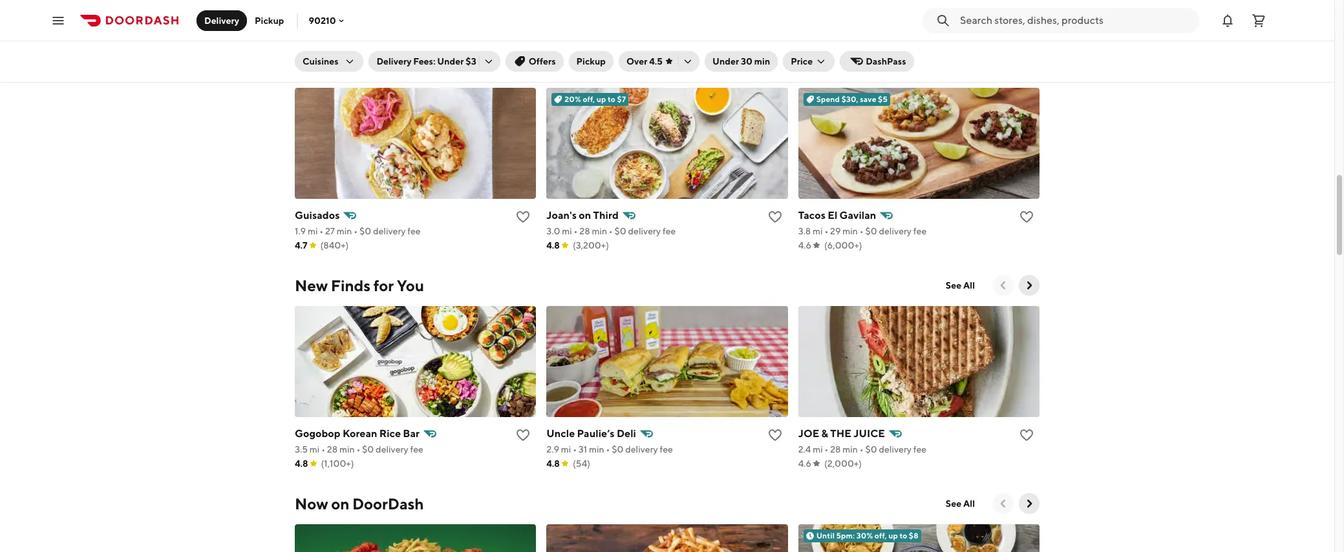 Task type: describe. For each thing, give the bounding box(es) containing it.
28 for joe & the juice
[[830, 445, 841, 455]]

click to add this store to your saved list image for gogobop korean rice bar
[[516, 428, 531, 444]]

(3,200+)
[[573, 241, 609, 251]]

guisados
[[295, 209, 340, 222]]

$​0 inside "link"
[[866, 8, 877, 18]]

3.5 mi • 26 min • $​0 delivery fee link
[[798, 0, 1040, 36]]

1 under from the left
[[437, 56, 464, 67]]

Store search: begin typing to search for stores available on DoorDash text field
[[960, 13, 1192, 27]]

meals,
[[339, 58, 385, 76]]

$30,
[[842, 94, 858, 104]]

$5
[[878, 94, 888, 104]]

3.5 for 3.5 mi • 26 min • $​0 delivery fee
[[798, 8, 811, 18]]

$​0 for uncle paulie's deli
[[612, 445, 624, 455]]

29
[[830, 226, 841, 237]]

mi for guisados
[[308, 226, 318, 237]]

20% off, up to $7
[[565, 94, 626, 104]]

28 for gogobop korean rice bar
[[327, 445, 338, 455]]

20%
[[565, 94, 581, 104]]

click to add this store to your saved list image for joe & the juice
[[1019, 428, 1035, 444]]

until
[[816, 531, 835, 541]]

dashpass button
[[840, 51, 914, 72]]

third
[[593, 209, 619, 222]]

fees:
[[413, 56, 435, 67]]

korean
[[343, 428, 377, 440]]

bar
[[403, 428, 420, 440]]

30%
[[857, 531, 873, 541]]

uncle
[[547, 428, 575, 440]]

see all link for new finds for you
[[938, 275, 983, 296]]

min for tacos el gavilan
[[843, 226, 858, 237]]

you
[[397, 277, 424, 295]]

3.8 mi • 29 min • $​0 delivery fee
[[798, 226, 927, 237]]

4.6 for joe
[[798, 459, 811, 469]]

el
[[828, 209, 838, 222]]

90210 button
[[309, 15, 346, 26]]

notification bell image
[[1220, 13, 1236, 28]]

fee for tacos el gavilan
[[913, 226, 927, 237]]

0 items, open order cart image
[[1251, 13, 1267, 28]]

2.4 mi • 28 min • $​0 delivery fee
[[798, 445, 927, 455]]

cuisines
[[303, 56, 339, 67]]

min inside "link"
[[843, 8, 858, 18]]

$8
[[909, 531, 919, 541]]

min for joan's on third
[[592, 226, 607, 237]]

min up (6,600+)
[[339, 8, 354, 18]]

4.7
[[295, 241, 307, 251]]

$​0 right 90210 popup button
[[362, 8, 374, 18]]

delivery for tacos el gavilan
[[879, 226, 912, 237]]

fee for guisados
[[407, 226, 421, 237]]

mi for tacos el gavilan
[[813, 226, 823, 237]]

previous button of carousel image
[[997, 279, 1010, 292]]

on for joan's
[[579, 209, 591, 222]]

fee for joe & the juice
[[913, 445, 927, 455]]

price button
[[783, 51, 835, 72]]

4.8 down 2.8
[[295, 22, 308, 32]]

see all for new finds for you
[[946, 281, 975, 291]]

see all for now on doordash
[[946, 499, 975, 510]]

(54)
[[573, 459, 590, 469]]

mi for gogobop korean rice bar
[[310, 445, 320, 455]]

90210
[[309, 15, 336, 26]]

&
[[822, 428, 828, 440]]

pickup for left pickup button
[[255, 15, 284, 26]]

3.0 mi • 28 min • $​0 delivery fee
[[547, 226, 676, 237]]

new
[[295, 277, 328, 295]]

prices
[[429, 58, 472, 76]]

27
[[325, 226, 335, 237]]

joe & the juice
[[798, 428, 885, 440]]

click to add this store to your saved list image for deli
[[767, 428, 783, 444]]

fee for gogobop korean rice bar
[[410, 445, 423, 455]]

fee for joan's on third
[[663, 226, 676, 237]]

mi for uncle paulie's deli
[[561, 445, 571, 455]]

4.8 for gogobop korean rice bar
[[295, 459, 308, 469]]

deli
[[617, 428, 636, 440]]

offers button
[[505, 51, 564, 72]]

tacos el gavilan
[[798, 209, 876, 222]]

delivery for delivery fees: under $3
[[377, 56, 412, 67]]

doordash
[[352, 495, 424, 513]]

0 horizontal spatial pickup button
[[247, 10, 292, 31]]

28 for joan's on third
[[580, 226, 590, 237]]

gogobop
[[295, 428, 341, 440]]

$​0 for joe & the juice
[[865, 445, 877, 455]]

fee for uncle paulie's deli
[[660, 445, 673, 455]]

joe
[[798, 428, 819, 440]]

next button of carousel image
[[1023, 279, 1036, 292]]

juice
[[854, 428, 885, 440]]

delivery button
[[197, 10, 247, 31]]

min inside 'button'
[[754, 56, 770, 67]]

(6,000+)
[[824, 241, 862, 251]]

see for now on doordash
[[946, 499, 962, 510]]

great
[[388, 58, 426, 76]]

click to add this store to your saved list image left joan's
[[516, 209, 531, 225]]

gogobop korean rice bar
[[295, 428, 420, 440]]

uncle paulie's deli
[[547, 428, 636, 440]]

28 up (6,600+)
[[327, 8, 337, 18]]

save
[[860, 94, 876, 104]]

delivery for uncle paulie's deli
[[625, 445, 658, 455]]

3.5 for 3.5 mi • 28 min • $​0 delivery fee
[[295, 445, 308, 455]]

$​0 for joan's on third
[[615, 226, 626, 237]]

(1,100+)
[[321, 459, 354, 469]]

$3
[[466, 56, 476, 67]]

0 horizontal spatial up
[[597, 94, 606, 104]]

3.5 mi • 28 min • $​0 delivery fee
[[295, 445, 423, 455]]

2.4
[[798, 445, 811, 455]]

mi for joe & the juice
[[813, 445, 823, 455]]

(6,600+)
[[321, 22, 358, 32]]



Task type: vqa. For each thing, say whether or not it's contained in the screenshot.
Recommended Beverages Choose up to 5
no



Task type: locate. For each thing, give the bounding box(es) containing it.
next button of carousel image
[[1023, 498, 1036, 511]]

1 vertical spatial see
[[946, 499, 962, 510]]

joan's on third
[[547, 209, 619, 222]]

now on doordash
[[295, 495, 424, 513]]

all
[[963, 281, 975, 291], [963, 499, 975, 510]]

mi right 2.8
[[309, 8, 319, 18]]

2.8 mi • 28 min • $​0 delivery fee
[[295, 8, 423, 18]]

5pm:
[[836, 531, 855, 541]]

min for gogobop korean rice bar
[[339, 445, 355, 455]]

see
[[946, 281, 962, 291], [946, 499, 962, 510]]

see for new finds for you
[[946, 281, 962, 291]]

mi right 1.9 at the top left
[[308, 226, 318, 237]]

0 horizontal spatial under
[[437, 56, 464, 67]]

1 vertical spatial pickup button
[[569, 51, 614, 72]]

under left $3
[[437, 56, 464, 67]]

joan's
[[547, 209, 577, 222]]

3.5 inside "link"
[[798, 8, 811, 18]]

$​0 for tacos el gavilan
[[865, 226, 877, 237]]

off,
[[583, 94, 595, 104], [875, 531, 887, 541]]

(840+)
[[320, 241, 349, 251]]

$​0 down juice
[[865, 445, 877, 455]]

all for new finds for you
[[963, 281, 975, 291]]

min for joe & the juice
[[843, 445, 858, 455]]

0 vertical spatial off,
[[583, 94, 595, 104]]

on right now
[[331, 495, 349, 513]]

3.8
[[798, 226, 811, 237]]

min right the 26
[[843, 8, 858, 18]]

delivery for guisados
[[373, 226, 406, 237]]

3.5
[[798, 8, 811, 18], [295, 445, 308, 455]]

0 horizontal spatial delivery
[[204, 15, 239, 26]]

$​0 down gavilan
[[865, 226, 877, 237]]

min for uncle paulie's deli
[[589, 445, 604, 455]]

1 horizontal spatial pickup button
[[569, 51, 614, 72]]

1 vertical spatial 4.6
[[798, 459, 811, 469]]

mi
[[309, 8, 319, 18], [813, 8, 823, 18], [308, 226, 318, 237], [562, 226, 572, 237], [813, 226, 823, 237], [310, 445, 320, 455], [561, 445, 571, 455], [813, 445, 823, 455]]

0 horizontal spatial pickup
[[255, 15, 284, 26]]

great meals, great prices link
[[295, 57, 472, 78]]

2 see all link from the top
[[938, 494, 983, 515]]

1 vertical spatial 3.5
[[295, 445, 308, 455]]

delivery for joan's on third
[[628, 226, 661, 237]]

$​0 down third
[[615, 226, 626, 237]]

min right 30
[[754, 56, 770, 67]]

0 horizontal spatial to
[[608, 94, 615, 104]]

spend
[[816, 94, 840, 104]]

1 vertical spatial delivery
[[377, 56, 412, 67]]

all left previous button of carousel icon
[[963, 499, 975, 510]]

fee
[[410, 8, 423, 18], [914, 8, 927, 18], [407, 226, 421, 237], [663, 226, 676, 237], [913, 226, 927, 237], [410, 445, 423, 455], [660, 445, 673, 455], [913, 445, 927, 455]]

min
[[339, 8, 354, 18], [843, 8, 858, 18], [754, 56, 770, 67], [337, 226, 352, 237], [592, 226, 607, 237], [843, 226, 858, 237], [339, 445, 355, 455], [589, 445, 604, 455], [843, 445, 858, 455]]

mi right 3.8
[[813, 226, 823, 237]]

$​0 for guisados
[[359, 226, 371, 237]]

off, right 30%
[[875, 531, 887, 541]]

on left third
[[579, 209, 591, 222]]

1 horizontal spatial off,
[[875, 531, 887, 541]]

previous button of carousel image
[[997, 498, 1010, 511]]

2 see from the top
[[946, 499, 962, 510]]

0 horizontal spatial off,
[[583, 94, 595, 104]]

click to add this store to your saved list image for third
[[767, 209, 783, 225]]

0 vertical spatial see all link
[[938, 275, 983, 296]]

0 vertical spatial pickup
[[255, 15, 284, 26]]

see all left previous button of carousel image
[[946, 281, 975, 291]]

mi for joan's on third
[[562, 226, 572, 237]]

delivery inside delivery 'button'
[[204, 15, 239, 26]]

1 horizontal spatial delivery
[[377, 56, 412, 67]]

28 up the '(2,000+)'
[[830, 445, 841, 455]]

2.9 mi • 31 min • $​0 delivery fee
[[547, 445, 673, 455]]

0 vertical spatial 3.5
[[798, 8, 811, 18]]

(2,000+)
[[824, 459, 862, 469]]

pickup
[[255, 15, 284, 26], [576, 56, 606, 67]]

under 30 min button
[[705, 51, 778, 72]]

min up the '(2,000+)'
[[843, 445, 858, 455]]

mi right 2.4
[[813, 445, 823, 455]]

0 vertical spatial see all
[[946, 281, 975, 291]]

fee inside "link"
[[914, 8, 927, 18]]

0 vertical spatial pickup button
[[247, 10, 292, 31]]

1.9 mi • 27 min • $​0 delivery fee
[[295, 226, 421, 237]]

1 horizontal spatial to
[[900, 531, 907, 541]]

under inside 'button'
[[713, 56, 739, 67]]

•
[[321, 8, 325, 18], [356, 8, 360, 18], [825, 8, 829, 18], [860, 8, 864, 18], [320, 226, 323, 237], [354, 226, 358, 237], [574, 226, 578, 237], [609, 226, 613, 237], [825, 226, 828, 237], [860, 226, 864, 237], [321, 445, 325, 455], [357, 445, 360, 455], [573, 445, 577, 455], [606, 445, 610, 455], [825, 445, 828, 455], [860, 445, 864, 455]]

4.5
[[649, 56, 663, 67]]

pickup button up 20% off, up to $7
[[569, 51, 614, 72]]

new finds for you
[[295, 277, 424, 295]]

click to add this store to your saved list image for tacos el gavilan
[[1019, 209, 1035, 225]]

1 vertical spatial off,
[[875, 531, 887, 541]]

1 horizontal spatial on
[[579, 209, 591, 222]]

now
[[295, 495, 328, 513]]

click to add this store to your saved list image left joe at the bottom of the page
[[767, 428, 783, 444]]

3.5 down gogobop at the bottom left of the page
[[295, 445, 308, 455]]

over
[[626, 56, 647, 67]]

click to add this store to your saved list image
[[516, 209, 531, 225], [767, 209, 783, 225], [767, 428, 783, 444]]

$​0 right 27
[[359, 226, 371, 237]]

4.8 for uncle paulie's deli
[[547, 459, 560, 469]]

0 vertical spatial all
[[963, 281, 975, 291]]

pickup for pickup button to the right
[[576, 56, 606, 67]]

delivery fees: under $3
[[377, 56, 476, 67]]

2 see all from the top
[[946, 499, 975, 510]]

2 4.6 from the top
[[798, 459, 811, 469]]

for
[[374, 277, 394, 295]]

1 see all link from the top
[[938, 275, 983, 296]]

to left the $8
[[900, 531, 907, 541]]

pickup button left 2.8
[[247, 10, 292, 31]]

3.5 left the 26
[[798, 8, 811, 18]]

delivery inside "link"
[[879, 8, 912, 18]]

0 vertical spatial to
[[608, 94, 615, 104]]

0 vertical spatial 4.6
[[798, 241, 811, 251]]

all left previous button of carousel image
[[963, 281, 975, 291]]

mi right 2.9 at bottom
[[561, 445, 571, 455]]

$7
[[617, 94, 626, 104]]

click to add this store to your saved list image
[[1019, 209, 1035, 225], [516, 428, 531, 444], [1019, 428, 1035, 444]]

$​0 right the 26
[[866, 8, 877, 18]]

mi left the 26
[[813, 8, 823, 18]]

paulie's
[[577, 428, 615, 440]]

see all link left previous button of carousel icon
[[938, 494, 983, 515]]

gavilan
[[840, 209, 876, 222]]

31
[[579, 445, 587, 455]]

until 5pm: 30% off, up to $8
[[816, 531, 919, 541]]

4.8 for joan's on third
[[547, 241, 560, 251]]

mi inside "link"
[[813, 8, 823, 18]]

0 vertical spatial delivery
[[204, 15, 239, 26]]

to left $7
[[608, 94, 615, 104]]

min right the 31
[[589, 445, 604, 455]]

the
[[830, 428, 851, 440]]

1 vertical spatial pickup
[[576, 56, 606, 67]]

great
[[295, 58, 336, 76]]

$​0 for gogobop korean rice bar
[[362, 445, 374, 455]]

4.8 down 2.9 at bottom
[[547, 459, 560, 469]]

delivery for gogobop korean rice bar
[[376, 445, 408, 455]]

see left previous button of carousel image
[[946, 281, 962, 291]]

now on doordash link
[[295, 494, 424, 515]]

$​0 down korean at the bottom
[[362, 445, 374, 455]]

open menu image
[[50, 13, 66, 28]]

pickup button
[[247, 10, 292, 31], [569, 51, 614, 72]]

1 see all from the top
[[946, 281, 975, 291]]

see left previous button of carousel icon
[[946, 499, 962, 510]]

min for guisados
[[337, 226, 352, 237]]

over 4.5 button
[[619, 51, 700, 72]]

over 4.5
[[626, 56, 663, 67]]

delivery
[[375, 8, 408, 18], [879, 8, 912, 18], [373, 226, 406, 237], [628, 226, 661, 237], [879, 226, 912, 237], [376, 445, 408, 455], [625, 445, 658, 455], [879, 445, 912, 455]]

offers
[[529, 56, 556, 67]]

4.8 down gogobop at the bottom left of the page
[[295, 459, 308, 469]]

all for now on doordash
[[963, 499, 975, 510]]

new finds for you link
[[295, 275, 424, 296]]

28 up (1,100+)
[[327, 445, 338, 455]]

1 horizontal spatial under
[[713, 56, 739, 67]]

delivery for joe & the juice
[[879, 445, 912, 455]]

0 vertical spatial on
[[579, 209, 591, 222]]

3.0
[[547, 226, 560, 237]]

under 30 min
[[713, 56, 770, 67]]

pickup left 2.8
[[255, 15, 284, 26]]

tacos
[[798, 209, 826, 222]]

mi right the 3.0
[[562, 226, 572, 237]]

1 all from the top
[[963, 281, 975, 291]]

1 vertical spatial up
[[888, 531, 898, 541]]

see all
[[946, 281, 975, 291], [946, 499, 975, 510]]

mi down gogobop at the bottom left of the page
[[310, 445, 320, 455]]

4.6 down 2.4
[[798, 459, 811, 469]]

dashpass
[[866, 56, 906, 67]]

under left 30
[[713, 56, 739, 67]]

0 vertical spatial up
[[597, 94, 606, 104]]

spend $30, save $5
[[816, 94, 888, 104]]

up left $7
[[597, 94, 606, 104]]

1 horizontal spatial pickup
[[576, 56, 606, 67]]

2.9
[[547, 445, 559, 455]]

delivery for delivery
[[204, 15, 239, 26]]

4.6 for tacos
[[798, 241, 811, 251]]

0 vertical spatial see
[[946, 281, 962, 291]]

min right '29'
[[843, 226, 858, 237]]

1 vertical spatial see all link
[[938, 494, 983, 515]]

up left the $8
[[888, 531, 898, 541]]

delivery
[[204, 15, 239, 26], [377, 56, 412, 67]]

1 see from the top
[[946, 281, 962, 291]]

1 vertical spatial to
[[900, 531, 907, 541]]

$​0 down deli on the bottom left
[[612, 445, 624, 455]]

see all link left previous button of carousel image
[[938, 275, 983, 296]]

0 horizontal spatial 3.5
[[295, 445, 308, 455]]

4.6 down 3.8
[[798, 241, 811, 251]]

min up (1,100+)
[[339, 445, 355, 455]]

1 vertical spatial on
[[331, 495, 349, 513]]

see all link
[[938, 275, 983, 296], [938, 494, 983, 515]]

26
[[831, 8, 841, 18]]

30
[[741, 56, 753, 67]]

min right 27
[[337, 226, 352, 237]]

click to add this store to your saved list image left "tacos"
[[767, 209, 783, 225]]

1 vertical spatial all
[[963, 499, 975, 510]]

off, right the "20%"
[[583, 94, 595, 104]]

2 under from the left
[[713, 56, 739, 67]]

2 all from the top
[[963, 499, 975, 510]]

see all left previous button of carousel icon
[[946, 499, 975, 510]]

up
[[597, 94, 606, 104], [888, 531, 898, 541]]

1 4.6 from the top
[[798, 241, 811, 251]]

cuisines button
[[295, 51, 364, 72]]

price
[[791, 56, 813, 67]]

min up (3,200+)
[[592, 226, 607, 237]]

4.8 down the 3.0
[[547, 241, 560, 251]]

on
[[579, 209, 591, 222], [331, 495, 349, 513]]

1 horizontal spatial up
[[888, 531, 898, 541]]

see all link for now on doordash
[[938, 494, 983, 515]]

to
[[608, 94, 615, 104], [900, 531, 907, 541]]

0 horizontal spatial on
[[331, 495, 349, 513]]

under
[[437, 56, 464, 67], [713, 56, 739, 67]]

on for now
[[331, 495, 349, 513]]

28 up (3,200+)
[[580, 226, 590, 237]]

1 horizontal spatial 3.5
[[798, 8, 811, 18]]

rice
[[379, 428, 401, 440]]

1 vertical spatial see all
[[946, 499, 975, 510]]

2.8
[[295, 8, 307, 18]]

1.9
[[295, 226, 306, 237]]

finds
[[331, 277, 371, 295]]

pickup up 20% off, up to $7
[[576, 56, 606, 67]]

3.5 mi • 26 min • $​0 delivery fee
[[798, 8, 927, 18]]

great meals, great prices
[[295, 58, 472, 76]]



